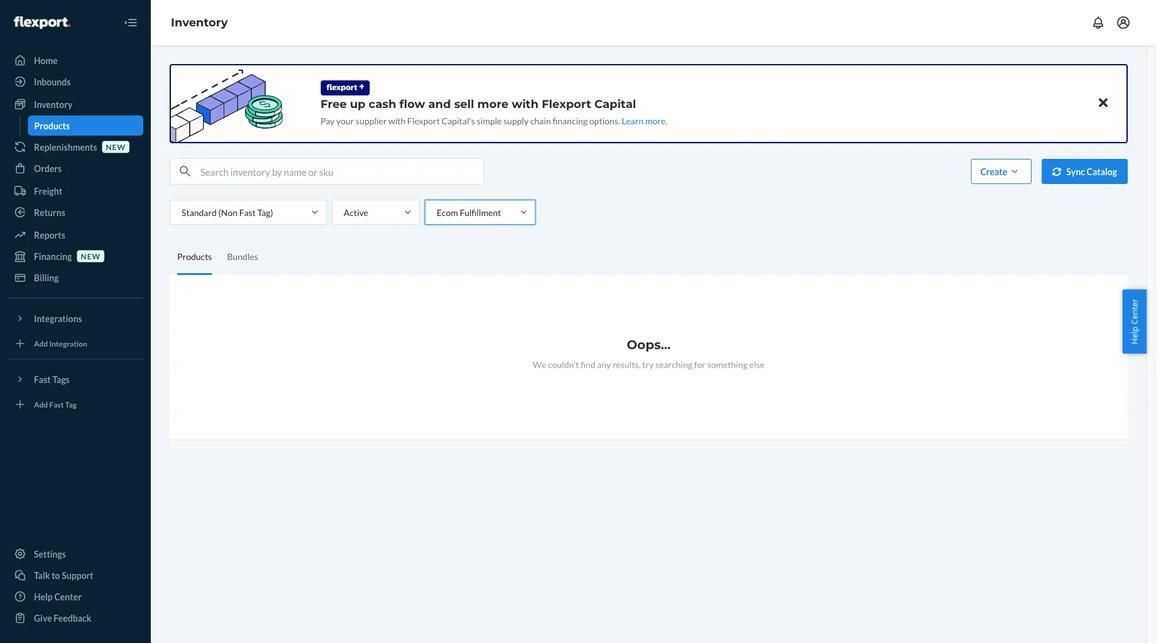 Task type: describe. For each thing, give the bounding box(es) containing it.
(non
[[218, 207, 238, 218]]

new for financing
[[81, 252, 101, 261]]

add fast tag
[[34, 400, 77, 409]]

your
[[336, 115, 354, 126]]

something
[[707, 359, 748, 370]]

tag
[[65, 400, 77, 409]]

sync catalog
[[1067, 166, 1117, 177]]

support
[[62, 570, 93, 581]]

reports
[[34, 230, 65, 240]]

1 horizontal spatial more
[[645, 115, 666, 126]]

1 vertical spatial products
[[177, 251, 212, 262]]

1 horizontal spatial inventory link
[[171, 15, 228, 29]]

returns
[[34, 207, 65, 218]]

flexport logo image
[[14, 16, 70, 29]]

give feedback
[[34, 613, 91, 624]]

for
[[694, 359, 706, 370]]

0 horizontal spatial with
[[389, 115, 406, 126]]

products inside "link"
[[34, 120, 70, 131]]

any
[[597, 359, 611, 370]]

capital
[[595, 97, 636, 111]]

inbounds link
[[8, 72, 143, 92]]

financing
[[34, 251, 72, 262]]

1 horizontal spatial with
[[512, 97, 539, 111]]

help center button
[[1123, 290, 1147, 354]]

freight link
[[8, 181, 143, 201]]

fast tags button
[[8, 370, 143, 390]]

1 vertical spatial inventory link
[[8, 94, 143, 114]]

inbounds
[[34, 76, 71, 87]]

sync alt image
[[1053, 167, 1062, 176]]

supplier
[[356, 115, 387, 126]]

cash
[[369, 97, 396, 111]]

settings link
[[8, 544, 143, 564]]

sync catalog button
[[1042, 159, 1128, 184]]

help center inside help center button
[[1129, 299, 1140, 345]]

1 vertical spatial flexport
[[407, 115, 440, 126]]

ecom
[[437, 207, 458, 218]]

fast inside dropdown button
[[34, 374, 51, 385]]

billing
[[34, 272, 59, 283]]

sell
[[454, 97, 474, 111]]

supply
[[504, 115, 529, 126]]

standard (non fast tag)
[[182, 207, 273, 218]]

talk to support
[[34, 570, 93, 581]]

0 vertical spatial inventory
[[171, 15, 228, 29]]

financing
[[553, 115, 588, 126]]

free up cash flow and sell more with flexport capital pay your supplier with flexport capital's simple supply chain financing options. learn more .
[[321, 97, 668, 126]]

tags
[[52, 374, 70, 385]]

0 vertical spatial fast
[[239, 207, 256, 218]]

we couldn't find any results, try searching for something else
[[533, 359, 765, 370]]

new for replenishments
[[106, 142, 126, 151]]

.
[[666, 115, 668, 126]]

add integration
[[34, 339, 87, 348]]

integration
[[49, 339, 87, 348]]

0 horizontal spatial center
[[54, 592, 82, 602]]

try
[[643, 359, 654, 370]]

open notifications image
[[1091, 15, 1106, 30]]

home link
[[8, 50, 143, 70]]

freight
[[34, 186, 62, 196]]



Task type: vqa. For each thing, say whether or not it's contained in the screenshot.
Active
yes



Task type: locate. For each thing, give the bounding box(es) containing it.
home
[[34, 55, 58, 66]]

0 horizontal spatial inventory link
[[8, 94, 143, 114]]

0 horizontal spatial more
[[477, 97, 509, 111]]

1 horizontal spatial inventory
[[171, 15, 228, 29]]

create button
[[971, 159, 1032, 184]]

returns link
[[8, 202, 143, 222]]

center
[[1129, 299, 1140, 325], [54, 592, 82, 602]]

1 horizontal spatial flexport
[[542, 97, 591, 111]]

add left integration on the left bottom of the page
[[34, 339, 48, 348]]

fast
[[239, 207, 256, 218], [34, 374, 51, 385], [49, 400, 64, 409]]

add fast tag link
[[8, 395, 143, 415]]

help center inside help center link
[[34, 592, 82, 602]]

products up replenishments
[[34, 120, 70, 131]]

to
[[52, 570, 60, 581]]

help inside help center button
[[1129, 327, 1140, 345]]

1 horizontal spatial new
[[106, 142, 126, 151]]

simple
[[477, 115, 502, 126]]

fast tags
[[34, 374, 70, 385]]

0 vertical spatial with
[[512, 97, 539, 111]]

close image
[[1099, 95, 1108, 110]]

0 vertical spatial add
[[34, 339, 48, 348]]

0 horizontal spatial inventory
[[34, 99, 72, 110]]

replenishments
[[34, 142, 97, 152]]

feedback
[[54, 613, 91, 624]]

more up simple
[[477, 97, 509, 111]]

flow
[[400, 97, 425, 111]]

with up supply
[[512, 97, 539, 111]]

2 vertical spatial fast
[[49, 400, 64, 409]]

add
[[34, 339, 48, 348], [34, 400, 48, 409]]

0 vertical spatial help
[[1129, 327, 1140, 345]]

help center link
[[8, 587, 143, 607]]

1 vertical spatial new
[[81, 252, 101, 261]]

new
[[106, 142, 126, 151], [81, 252, 101, 261]]

fast left tag)
[[239, 207, 256, 218]]

flexport
[[542, 97, 591, 111], [407, 115, 440, 126]]

1 horizontal spatial help
[[1129, 327, 1140, 345]]

integrations
[[34, 313, 82, 324]]

ecom fulfillment
[[437, 207, 501, 218]]

billing link
[[8, 268, 143, 288]]

0 vertical spatial new
[[106, 142, 126, 151]]

0 vertical spatial help center
[[1129, 299, 1140, 345]]

inventory
[[171, 15, 228, 29], [34, 99, 72, 110]]

new down products "link"
[[106, 142, 126, 151]]

1 vertical spatial fast
[[34, 374, 51, 385]]

talk
[[34, 570, 50, 581]]

0 horizontal spatial new
[[81, 252, 101, 261]]

with
[[512, 97, 539, 111], [389, 115, 406, 126]]

options.
[[589, 115, 620, 126]]

flexport down flow
[[407, 115, 440, 126]]

1 add from the top
[[34, 339, 48, 348]]

talk to support button
[[8, 566, 143, 586]]

create
[[981, 166, 1008, 177]]

reports link
[[8, 225, 143, 245]]

1 horizontal spatial center
[[1129, 299, 1140, 325]]

give feedback button
[[8, 608, 143, 628]]

1 vertical spatial help
[[34, 592, 53, 602]]

1 vertical spatial center
[[54, 592, 82, 602]]

fulfillment
[[460, 207, 501, 218]]

1 horizontal spatial products
[[177, 251, 212, 262]]

active
[[344, 207, 368, 218]]

center inside button
[[1129, 299, 1140, 325]]

add for add integration
[[34, 339, 48, 348]]

1 vertical spatial inventory
[[34, 99, 72, 110]]

integrations button
[[8, 309, 143, 329]]

up
[[350, 97, 366, 111]]

0 horizontal spatial flexport
[[407, 115, 440, 126]]

0 vertical spatial products
[[34, 120, 70, 131]]

pay
[[321, 115, 335, 126]]

more
[[477, 97, 509, 111], [645, 115, 666, 126]]

and
[[428, 97, 451, 111]]

add inside add fast tag link
[[34, 400, 48, 409]]

0 vertical spatial inventory link
[[171, 15, 228, 29]]

products link
[[28, 116, 143, 136]]

fast left tag
[[49, 400, 64, 409]]

bundles
[[227, 251, 258, 262]]

flexport up financing
[[542, 97, 591, 111]]

help center
[[1129, 299, 1140, 345], [34, 592, 82, 602]]

new down reports link
[[81, 252, 101, 261]]

find
[[581, 359, 596, 370]]

0 horizontal spatial help center
[[34, 592, 82, 602]]

open account menu image
[[1116, 15, 1131, 30]]

orders link
[[8, 158, 143, 178]]

settings
[[34, 549, 66, 560]]

couldn't
[[548, 359, 579, 370]]

capital's
[[442, 115, 475, 126]]

help
[[1129, 327, 1140, 345], [34, 592, 53, 602]]

help inside help center link
[[34, 592, 53, 602]]

oops...
[[627, 337, 671, 353]]

learn
[[622, 115, 644, 126]]

products
[[34, 120, 70, 131], [177, 251, 212, 262]]

with down cash
[[389, 115, 406, 126]]

chain
[[530, 115, 551, 126]]

0 horizontal spatial help
[[34, 592, 53, 602]]

more right learn
[[645, 115, 666, 126]]

results,
[[613, 359, 641, 370]]

add inside add integration link
[[34, 339, 48, 348]]

0 vertical spatial center
[[1129, 299, 1140, 325]]

0 horizontal spatial products
[[34, 120, 70, 131]]

fast left tags
[[34, 374, 51, 385]]

orders
[[34, 163, 62, 174]]

close navigation image
[[123, 15, 138, 30]]

0 vertical spatial flexport
[[542, 97, 591, 111]]

inventory link
[[171, 15, 228, 29], [8, 94, 143, 114]]

1 vertical spatial add
[[34, 400, 48, 409]]

1 vertical spatial help center
[[34, 592, 82, 602]]

else
[[749, 359, 765, 370]]

1 vertical spatial with
[[389, 115, 406, 126]]

sync
[[1067, 166, 1085, 177]]

tag)
[[257, 207, 273, 218]]

0 vertical spatial more
[[477, 97, 509, 111]]

add down fast tags
[[34, 400, 48, 409]]

standard
[[182, 207, 217, 218]]

catalog
[[1087, 166, 1117, 177]]

add integration link
[[8, 334, 143, 354]]

products down standard
[[177, 251, 212, 262]]

free
[[321, 97, 347, 111]]

2 add from the top
[[34, 400, 48, 409]]

learn more link
[[622, 115, 666, 126]]

add for add fast tag
[[34, 400, 48, 409]]

1 vertical spatial more
[[645, 115, 666, 126]]

we
[[533, 359, 546, 370]]

give
[[34, 613, 52, 624]]

Search inventory by name or sku text field
[[200, 159, 483, 184]]

1 horizontal spatial help center
[[1129, 299, 1140, 345]]

searching
[[656, 359, 693, 370]]



